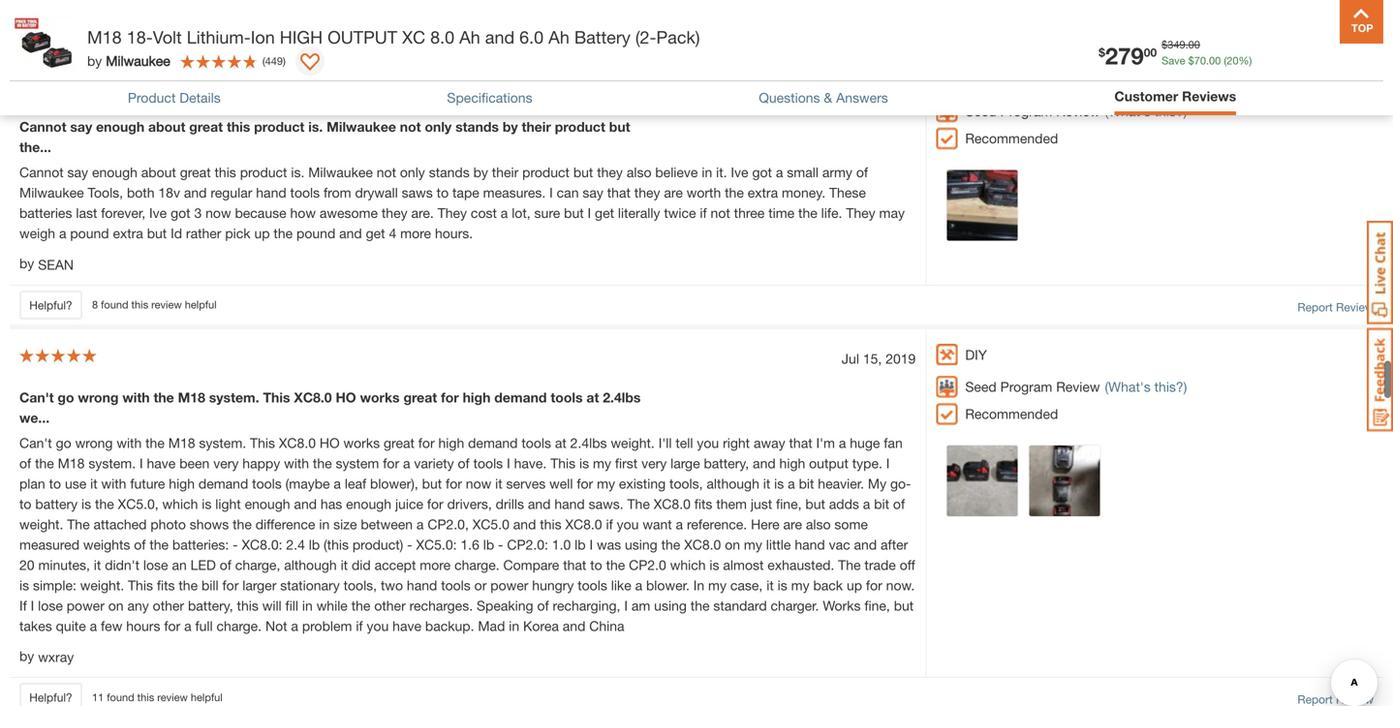 Task type: locate. For each thing, give the bounding box(es) containing it.
drywall
[[355, 185, 398, 201]]

is left the first
[[580, 455, 589, 471]]

full
[[195, 618, 213, 634]]

2019 for jul 15, 2019
[[886, 351, 916, 367]]

milwaukee up from
[[308, 164, 373, 180]]

1 helpful? button from the top
[[19, 20, 82, 49]]

(
[[1224, 54, 1227, 67], [262, 55, 265, 67]]

2 recommended from the top
[[966, 406, 1059, 422]]

1 found from the top
[[101, 28, 128, 40]]

0 horizontal spatial up
[[254, 225, 270, 241]]

2 vertical spatial helpful?
[[29, 691, 72, 705]]

2 horizontal spatial the
[[839, 557, 861, 573]]

because
[[235, 205, 287, 221]]

a left heavier.
[[788, 476, 795, 492]]

future
[[130, 476, 165, 492]]

them
[[717, 496, 747, 512]]

report review button for 8 found this review helpful
[[1298, 298, 1374, 316]]

0 horizontal spatial now
[[206, 205, 231, 221]]

1 vertical spatial recommended
[[966, 406, 1059, 422]]

report left live chat 'image'
[[1298, 300, 1333, 314]]

but down now.
[[894, 598, 914, 614]]

it up "just" at the right bottom of the page
[[764, 476, 771, 492]]

have.
[[514, 455, 547, 471]]

(what's for aug 27, 2019
[[1105, 103, 1151, 119]]

1 seed from the top
[[966, 103, 997, 119]]

report review for 8 found this review helpful
[[1298, 300, 1374, 314]]

. up 'customer reviews'
[[1186, 38, 1189, 51]]

two
[[381, 577, 403, 593]]

$ left save
[[1099, 45, 1106, 59]]

now up drivers,
[[466, 476, 492, 492]]

diy
[[966, 76, 988, 92], [966, 347, 988, 363]]

0 horizontal spatial also
[[627, 164, 652, 180]]

ah right the 6.0
[[549, 27, 570, 47]]

1 seed program review from the top
[[966, 103, 1101, 119]]

the down existing
[[628, 496, 650, 512]]

cannot down the...
[[19, 164, 64, 180]]

1 horizontal spatial on
[[725, 537, 741, 553]]

2 seed program review from the top
[[966, 379, 1101, 395]]

existing
[[619, 476, 666, 492]]

i
[[550, 185, 553, 201], [588, 205, 591, 221], [140, 455, 143, 471], [507, 455, 510, 471], [887, 455, 890, 471], [590, 537, 593, 553], [31, 598, 34, 614], [624, 598, 628, 614]]

specifications button
[[447, 88, 533, 108], [447, 88, 533, 108]]

0 vertical spatial lose
[[143, 557, 168, 573]]

helpful? button for 1
[[19, 20, 82, 49]]

0 vertical spatial they
[[597, 164, 623, 180]]

aug
[[836, 80, 860, 96]]

1 diy from the top
[[966, 76, 988, 92]]

2 found from the top
[[101, 298, 128, 311]]

0 horizontal spatial at
[[555, 435, 567, 451]]

a down juice
[[417, 516, 424, 532]]

pack)
[[657, 27, 700, 47]]

0 vertical spatial although
[[707, 476, 760, 492]]

2 helpful? button from the top
[[19, 291, 82, 320]]

1 horizontal spatial not
[[400, 119, 421, 135]]

1 vertical spatial not
[[377, 164, 396, 180]]

awesome
[[320, 205, 378, 221]]

0 vertical spatial more
[[400, 225, 431, 241]]

wxray
[[38, 650, 74, 666]]

1 program from the top
[[1001, 103, 1053, 119]]

with
[[122, 389, 150, 405], [117, 435, 142, 451], [284, 455, 309, 471], [101, 476, 126, 492]]

00 up 70
[[1189, 38, 1201, 51]]

only down specifications
[[425, 119, 452, 135]]

away
[[754, 435, 786, 451]]

2 diy from the top
[[966, 347, 988, 363]]

0 horizontal spatial pound
[[70, 225, 109, 241]]

they up the 'hours.'
[[438, 205, 467, 221]]

sean
[[38, 257, 74, 273]]

1 vertical spatial power
[[67, 598, 105, 614]]

1 report review button from the top
[[1298, 28, 1374, 45]]

power up "speaking"
[[491, 577, 529, 593]]

hand down well
[[555, 496, 585, 512]]

2 review from the top
[[151, 298, 182, 311]]

1 helpful from the top
[[185, 28, 217, 40]]

lb
[[309, 537, 320, 553], [483, 537, 494, 553], [575, 537, 586, 553]]

1 helpful? from the top
[[29, 28, 72, 41]]

now inside can't go wrong with the m18 system. this xc8.0 ho works great for high demand tools at 2.4lbs we... can't go wrong with the m18 system. this xc8.0 ho works great for high demand tools at 2.4lbs weight.    i'll tell you right away that i'm a huge fan of the m18 system. i have been very happy with the system for a variety of tools i have. this is my first very large battery, and high output type. i plan to use it with future high demand tools (maybe a leaf blower), but for now it serves well for my existing tools, although it is a bit heavier.    my go- to battery is the xc5.0, which is light enough and has enough juice for drivers, drills and hand saws. the xc8.0 fits them just fine, but adds a bit of weight. the attached photo shows the difference in size between a cp2.0, xc5.0 and this xc8.0 if you want a reference.    here are also some measured weights of the batteries:  - xc8.0: 2.4 lb (this product)  - xc5.0: 1.6 lb  - cp2.0: 1.0 lb    i was using the xc8.0 on my little hand vac and after 20 minutes, it didn't lose an led of charge, although it did accept more charge. compare that to the cp2.0 which is almost exhausted.     the trade off is simple: weight. this fits the bill for larger stationary tools, two hand tools or power hungry tools like a blower. in my case, it is my back up for now. if i lose power on any other battery, this will fill in while the other recharges.    speaking of recharging, i am using the standard charger. works fine, but takes quite a few hours for a full charge. not a problem if you have backup.    mad in korea and china
[[466, 476, 492, 492]]

2 horizontal spatial weight.
[[611, 435, 655, 451]]

by inside the by wxray
[[19, 648, 34, 664]]

1 vertical spatial this?)
[[1155, 379, 1188, 395]]

(what's this?) link for jul 15, 2019
[[1105, 377, 1188, 397]]

live chat image
[[1368, 221, 1394, 325]]

only
[[425, 119, 452, 135], [400, 164, 425, 180]]

of inside cannot say enough about great this product is. milwaukee not only stands by their product but the... cannot say enough about great this product is. milwaukee not only stands by their product but they also believe in it. ive got a small army of milwaukee tools, both 18v and regular hand tools from drywall saws to tape measures. i can say that they are worth the extra money. these batteries last forever, ive got 3 now because how awesome they are. they cost a lot, sure but i get literally twice if not three time the life. they may weigh a pound extra but id rather pick up the pound and get 4 more hours.
[[857, 164, 868, 180]]

0 vertical spatial say
[[70, 119, 92, 135]]

1 horizontal spatial their
[[522, 119, 551, 135]]

charge.
[[455, 557, 500, 573], [217, 618, 262, 634]]

but
[[609, 119, 631, 135], [574, 164, 593, 180], [564, 205, 584, 221], [147, 225, 167, 241], [422, 476, 442, 492], [806, 496, 826, 512], [894, 598, 914, 614]]

0 vertical spatial diy
[[966, 76, 988, 92]]

regular
[[211, 185, 252, 201]]

and down awesome at left top
[[339, 225, 362, 241]]

up up the works
[[847, 577, 863, 593]]

0 horizontal spatial got
[[171, 205, 191, 221]]

shows
[[190, 516, 229, 532]]

1 vertical spatial now
[[466, 476, 492, 492]]

1 vertical spatial extra
[[113, 225, 143, 241]]

xc8.0 up 1.0
[[565, 516, 602, 532]]

by wxray
[[19, 648, 74, 666]]

by left sean
[[19, 255, 34, 271]]

also left believe
[[627, 164, 652, 180]]

1 horizontal spatial lb
[[483, 537, 494, 553]]

didn't
[[105, 557, 140, 573]]

seed for jul 15, 2019
[[966, 379, 997, 395]]

by down 1
[[87, 53, 102, 69]]

i'm
[[817, 435, 835, 451]]

battery,
[[704, 455, 749, 471], [188, 598, 233, 614]]

standard
[[714, 598, 767, 614]]

1 vertical spatial the
[[67, 516, 90, 532]]

found for 1
[[101, 28, 128, 40]]

1 vertical spatial cannot
[[19, 164, 64, 180]]

2.4lbs up well
[[571, 435, 607, 451]]

say
[[70, 119, 92, 135], [67, 164, 88, 180], [583, 185, 604, 201]]

program for aug 27, 2019
[[1001, 103, 1053, 119]]

1 report from the top
[[1298, 30, 1333, 43]]

about up 18v
[[141, 164, 176, 180]]

tools, down large
[[670, 476, 703, 492]]

can't
[[19, 389, 54, 405], [19, 435, 52, 451]]

1 (what's this?) from the top
[[1105, 103, 1188, 119]]

battery
[[35, 496, 78, 512]]

if inside cannot say enough about great this product is. milwaukee not only stands by their product but the... cannot say enough about great this product is. milwaukee not only stands by their product but they also believe in it. ive got a small army of milwaukee tools, both 18v and regular hand tools from drywall saws to tape measures. i can say that they are worth the extra money. these batteries last forever, ive got 3 now because how awesome they are. they cost a lot, sure but i get literally twice if not three time the life. they may weigh a pound extra but id rather pick up the pound and get 4 more hours.
[[700, 205, 707, 221]]

this?) for aug 27, 2019
[[1155, 103, 1188, 119]]

0 vertical spatial recommended
[[966, 130, 1059, 146]]

2 helpful from the top
[[185, 298, 217, 311]]

0 horizontal spatial you
[[367, 618, 389, 634]]

2 horizontal spatial not
[[711, 205, 731, 221]]

very down i'll
[[642, 455, 667, 471]]

power up quite
[[67, 598, 105, 614]]

is down use
[[81, 496, 91, 512]]

helpful? for 8
[[29, 298, 72, 312]]

milwaukee
[[106, 53, 170, 69], [327, 119, 396, 135], [308, 164, 373, 180], [19, 185, 84, 201]]

korea
[[523, 618, 559, 634]]

you right tell
[[697, 435, 719, 451]]

1 horizontal spatial you
[[617, 516, 639, 532]]

1 horizontal spatial ah
[[549, 27, 570, 47]]

1 vertical spatial can't
[[19, 435, 52, 451]]

0 horizontal spatial -
[[233, 537, 238, 553]]

fine, right "just" at the right bottom of the page
[[776, 496, 802, 512]]

1 recommended from the top
[[966, 130, 1059, 146]]

found right 8
[[101, 298, 128, 311]]

it
[[90, 476, 98, 492], [495, 476, 503, 492], [764, 476, 771, 492], [94, 557, 101, 573], [341, 557, 348, 573], [767, 577, 774, 593]]

by milwaukee
[[87, 53, 170, 69]]

report left "top" button
[[1298, 30, 1333, 43]]

2 vertical spatial that
[[563, 557, 587, 573]]

2 program from the top
[[1001, 379, 1053, 395]]

2 ( from the left
[[262, 55, 265, 67]]

batteries
[[19, 205, 72, 221]]

demand
[[495, 389, 547, 405], [468, 435, 518, 451], [199, 476, 248, 492]]

2 (what's this?) link from the top
[[1105, 377, 1188, 397]]

weight. down didn't
[[80, 577, 124, 593]]

00 left save
[[1144, 45, 1157, 59]]

1 horizontal spatial up
[[847, 577, 863, 593]]

lb right 1.6
[[483, 537, 494, 553]]

report review
[[1298, 30, 1374, 43], [1298, 300, 1374, 314]]

seed program review for jul 15, 2019
[[966, 379, 1101, 395]]

1 (what's this?) link from the top
[[1105, 101, 1188, 122]]

fine,
[[776, 496, 802, 512], [865, 598, 891, 614]]

stands
[[456, 119, 499, 135], [429, 164, 470, 180]]

have down recharges.
[[393, 618, 422, 634]]

(this
[[324, 537, 349, 553]]

0 horizontal spatial get
[[366, 225, 385, 241]]

on up almost
[[725, 537, 741, 553]]

review for 1 found this review helpful
[[151, 28, 182, 40]]

2 report review from the top
[[1298, 300, 1374, 314]]

xc8.0 up 'want'
[[654, 496, 691, 512]]

go-
[[891, 476, 912, 492]]

$
[[1162, 38, 1168, 51], [1099, 45, 1106, 59], [1189, 54, 1195, 67]]

by
[[87, 53, 102, 69], [503, 119, 518, 135], [474, 164, 488, 180], [19, 255, 34, 271], [19, 648, 34, 664]]

2 report from the top
[[1298, 300, 1333, 314]]

go
[[58, 389, 74, 405], [56, 435, 71, 451]]

1 vertical spatial are
[[784, 516, 802, 532]]

1 horizontal spatial bit
[[874, 496, 890, 512]]

0 vertical spatial their
[[522, 119, 551, 135]]

2019
[[886, 80, 916, 96], [886, 351, 916, 367]]

2 other from the left
[[374, 598, 406, 614]]

1 horizontal spatial 00
[[1189, 38, 1201, 51]]

1 vertical spatial weight.
[[19, 516, 63, 532]]

report for 8 found this review helpful
[[1298, 300, 1333, 314]]

have
[[147, 455, 176, 471], [393, 618, 422, 634]]

1 horizontal spatial they
[[597, 164, 623, 180]]

last
[[76, 205, 97, 221]]

larger
[[243, 577, 277, 593]]

enough up difference
[[245, 496, 290, 512]]

00
[[1189, 38, 1201, 51], [1144, 45, 1157, 59], [1210, 54, 1222, 67]]

0 horizontal spatial ah
[[460, 27, 481, 47]]

3 helpful? from the top
[[29, 691, 72, 705]]

0 horizontal spatial are
[[664, 185, 683, 201]]

1.6
[[461, 537, 480, 553]]

questions & answers button
[[759, 88, 889, 108], [759, 88, 889, 108]]

but up can
[[574, 164, 593, 180]]

helpful right volt
[[185, 28, 217, 40]]

20 down measured
[[19, 557, 34, 573]]

1 vertical spatial is.
[[291, 164, 305, 180]]

system. up happy
[[209, 389, 259, 405]]

answers
[[837, 90, 889, 106]]

report for 1 found this review helpful
[[1298, 30, 1333, 43]]

2 horizontal spatial you
[[697, 435, 719, 451]]

fill
[[285, 598, 299, 614]]

0 horizontal spatial is.
[[291, 164, 305, 180]]

using
[[625, 537, 658, 553], [654, 598, 687, 614]]

1 this?) from the top
[[1155, 103, 1188, 119]]

a right "adds" on the bottom of the page
[[863, 496, 871, 512]]

customer
[[1115, 88, 1179, 104]]

1 horizontal spatial pound
[[297, 225, 336, 241]]

lb right 2.4 in the left of the page
[[309, 537, 320, 553]]

is up the if
[[19, 577, 29, 593]]

battery, down bill
[[188, 598, 233, 614]]

is. down 'display' image
[[308, 119, 323, 135]]

seed program review for aug 27, 2019
[[966, 103, 1101, 119]]

0 vertical spatial fine,
[[776, 496, 802, 512]]

i left am
[[624, 598, 628, 614]]

hand up recharges.
[[407, 577, 437, 593]]

believe
[[656, 164, 698, 180]]

0 vertical spatial found
[[101, 28, 128, 40]]

1 vertical spatial (what's this?)
[[1105, 379, 1188, 395]]

both
[[127, 185, 155, 201]]

1 lb from the left
[[309, 537, 320, 553]]

or
[[475, 577, 487, 593]]

1 horizontal spatial 20
[[1227, 54, 1239, 67]]

2 this?) from the top
[[1155, 379, 1188, 395]]

if down worth at top
[[700, 205, 707, 221]]

xc5.0:
[[416, 537, 457, 553]]

review right 8
[[151, 298, 182, 311]]

2.4lbs up the first
[[603, 389, 641, 405]]

0 vertical spatial (what's this?)
[[1105, 103, 1188, 119]]

1 horizontal spatial got
[[753, 164, 772, 180]]

(what's this?) for aug 27, 2019
[[1105, 103, 1188, 119]]

2019 for aug 27, 2019
[[886, 80, 916, 96]]

found for 8
[[101, 298, 128, 311]]

2 can't from the top
[[19, 435, 52, 451]]

2 vertical spatial say
[[583, 185, 604, 201]]

report review for 1 found this review helpful
[[1298, 30, 1374, 43]]

can't up we...
[[19, 389, 54, 405]]

tools, down did
[[344, 577, 377, 593]]

1 vertical spatial ive
[[149, 205, 167, 221]]

1 vertical spatial you
[[617, 516, 639, 532]]

program
[[1001, 103, 1053, 119], [1001, 379, 1053, 395]]

tools left have.
[[474, 455, 503, 471]]

these
[[830, 185, 866, 201]]

xc8.0 down reference.
[[684, 537, 721, 553]]

( left %)
[[1224, 54, 1227, 67]]

type.
[[853, 455, 883, 471]]

although up the stationary
[[284, 557, 337, 573]]

2 report review button from the top
[[1298, 298, 1374, 316]]

0 horizontal spatial their
[[492, 164, 519, 180]]

0 vertical spatial report review button
[[1298, 28, 1374, 45]]

2 (what's this?) from the top
[[1105, 379, 1188, 395]]

measured
[[19, 537, 79, 553]]

2 vertical spatial weight.
[[80, 577, 124, 593]]

0 vertical spatial report
[[1298, 30, 1333, 43]]

0 vertical spatial helpful?
[[29, 28, 72, 41]]

0 vertical spatial wrong
[[78, 389, 119, 405]]

bit
[[799, 476, 815, 492], [874, 496, 890, 512]]

helpful? button left 1
[[19, 20, 82, 49]]

more
[[400, 225, 431, 241], [420, 557, 451, 573]]

2 - from the left
[[407, 537, 413, 553]]

1 vertical spatial if
[[606, 516, 613, 532]]

1 2019 from the top
[[886, 80, 916, 96]]

1 horizontal spatial tools,
[[670, 476, 703, 492]]

2 vertical spatial helpful? button
[[19, 684, 82, 707]]

to inside cannot say enough about great this product is. milwaukee not only stands by their product but the... cannot say enough about great this product is. milwaukee not only stands by their product but they also believe in it. ive got a small army of milwaukee tools, both 18v and regular hand tools from drywall saws to tape measures. i can say that they are worth the extra money. these batteries last forever, ive got 3 now because how awesome they are. they cost a lot, sure but i get literally twice if not three time the life. they may weigh a pound extra but id rather pick up the pound and get 4 more hours.
[[437, 185, 449, 201]]

helpful? down sean button on the top of page
[[29, 298, 72, 312]]

is
[[580, 455, 589, 471], [775, 476, 784, 492], [81, 496, 91, 512], [202, 496, 212, 512], [710, 557, 720, 573], [19, 577, 29, 593], [778, 577, 788, 593]]

may
[[880, 205, 905, 221]]

more down xc5.0:
[[420, 557, 451, 573]]

1 review from the top
[[151, 28, 182, 40]]

other right any on the bottom
[[153, 598, 184, 614]]

by for by wxray
[[19, 648, 34, 664]]

2 horizontal spatial -
[[498, 537, 504, 553]]

their
[[522, 119, 551, 135], [492, 164, 519, 180]]

by for by milwaukee
[[87, 53, 102, 69]]

it up the drills
[[495, 476, 503, 492]]

2 (what's from the top
[[1105, 379, 1151, 395]]

an
[[172, 557, 187, 573]]

1 horizontal spatial (
[[1224, 54, 1227, 67]]

seed for aug 27, 2019
[[966, 103, 997, 119]]

1 horizontal spatial is.
[[308, 119, 323, 135]]

helpful? for 1
[[29, 28, 72, 41]]

i left have.
[[507, 455, 510, 471]]

if up was
[[606, 516, 613, 532]]

(what's
[[1105, 103, 1151, 119], [1105, 379, 1151, 395]]

although
[[707, 476, 760, 492], [284, 557, 337, 573]]

6.0
[[520, 27, 544, 47]]

2 2019 from the top
[[886, 351, 916, 367]]

1 horizontal spatial charge.
[[455, 557, 500, 573]]

variety
[[414, 455, 454, 471]]

report review button for 1 found this review helpful
[[1298, 28, 1374, 45]]

helpful? left 1
[[29, 28, 72, 41]]

product
[[128, 90, 176, 106]]

you
[[697, 435, 719, 451], [617, 516, 639, 532], [367, 618, 389, 634]]

tools inside cannot say enough about great this product is. milwaukee not only stands by their product but the... cannot say enough about great this product is. milwaukee not only stands by their product but they also believe in it. ive got a small army of milwaukee tools, both 18v and regular hand tools from drywall saws to tape measures. i can say that they are worth the extra money. these batteries last forever, ive got 3 now because how awesome they are. they cost a lot, sure but i get literally twice if not three time the life. they may weigh a pound extra but id rather pick up the pound and get 4 more hours.
[[290, 185, 320, 201]]

pound down how
[[297, 225, 336, 241]]

0 vertical spatial that
[[607, 185, 631, 201]]

in down "speaking"
[[509, 618, 520, 634]]

report
[[1298, 30, 1333, 43], [1298, 300, 1333, 314]]

output
[[328, 27, 397, 47]]

1 horizontal spatial other
[[374, 598, 406, 614]]

hand up because
[[256, 185, 287, 201]]

that left i'm
[[789, 435, 813, 451]]

2 helpful? from the top
[[29, 298, 72, 312]]

they
[[438, 205, 467, 221], [846, 205, 876, 221]]

1 ( from the left
[[1224, 54, 1227, 67]]

found right 1
[[101, 28, 128, 40]]

i'll
[[659, 435, 672, 451]]

1 report review from the top
[[1298, 30, 1374, 43]]

1 vertical spatial report review
[[1298, 300, 1374, 314]]

2 seed from the top
[[966, 379, 997, 395]]

lose left an
[[143, 557, 168, 573]]

1 (what's from the top
[[1105, 103, 1151, 119]]

of up didn't
[[134, 537, 146, 553]]

0 vertical spatial at
[[587, 389, 599, 405]]

id
[[171, 225, 182, 241]]

by inside the 'by sean'
[[19, 255, 34, 271]]

0 horizontal spatial power
[[67, 598, 105, 614]]

helpful?
[[29, 28, 72, 41], [29, 298, 72, 312], [29, 691, 72, 705]]

( left )
[[262, 55, 265, 67]]

0 vertical spatial go
[[58, 389, 74, 405]]

2 very from the left
[[642, 455, 667, 471]]

bill
[[202, 577, 219, 593]]

also inside can't go wrong with the m18 system. this xc8.0 ho works great for high demand tools at 2.4lbs we... can't go wrong with the m18 system. this xc8.0 ho works great for high demand tools at 2.4lbs weight.    i'll tell you right away that i'm a huge fan of the m18 system. i have been very happy with the system for a variety of tools i have. this is my first very large battery, and high output type. i plan to use it with future high demand tools (maybe a leaf blower), but for now it serves well for my existing tools, although it is a bit heavier.    my go- to battery is the xc5.0, which is light enough and has enough juice for drivers, drills and hand saws. the xc8.0 fits them just fine, but adds a bit of weight. the attached photo shows the difference in size between a cp2.0, xc5.0 and this xc8.0 if you want a reference.    here are also some measured weights of the batteries:  - xc8.0: 2.4 lb (this product)  - xc5.0: 1.6 lb  - cp2.0: 1.0 lb    i was using the xc8.0 on my little hand vac and after 20 minutes, it didn't lose an led of charge, although it did accept more charge. compare that to the cp2.0 which is almost exhausted.     the trade off is simple: weight. this fits the bill for larger stationary tools, two hand tools or power hungry tools like a blower. in my case, it is my back up for now. if i lose power on any other battery, this will fill in while the other recharges.    speaking of recharging, i am using the standard charger. works fine, but takes quite a few hours for a full charge. not a problem if you have backup.    mad in korea and china
[[806, 516, 831, 532]]

serves
[[506, 476, 546, 492]]

3 helpful? button from the top
[[19, 684, 82, 707]]

(what's this?) link for aug 27, 2019
[[1105, 101, 1188, 122]]

helpful for 8 found this review helpful
[[185, 298, 217, 311]]

pound down last
[[70, 225, 109, 241]]

0 vertical spatial .
[[1186, 38, 1189, 51]]



Task type: vqa. For each thing, say whether or not it's contained in the screenshot.
masonry
no



Task type: describe. For each thing, give the bounding box(es) containing it.
it right use
[[90, 476, 98, 492]]

after
[[881, 537, 908, 553]]

0 vertical spatial on
[[725, 537, 741, 553]]

1 vertical spatial ho
[[320, 435, 340, 451]]

0 vertical spatial which
[[162, 496, 198, 512]]

m18 18-volt lithium-ion high output xc 8.0 ah and 6.0 ah battery (2-pack)
[[87, 27, 700, 47]]

worth
[[687, 185, 721, 201]]

1 vertical spatial works
[[344, 435, 380, 451]]

but down can
[[564, 205, 584, 221]]

1 pound from the left
[[70, 225, 109, 241]]

off
[[900, 557, 916, 573]]

and up 3 at the left of the page
[[184, 185, 207, 201]]

and down (maybe
[[294, 496, 317, 512]]

0 horizontal spatial lose
[[38, 598, 63, 614]]

wxray button
[[38, 648, 74, 668]]

right
[[723, 435, 750, 451]]

by down specifications
[[503, 119, 518, 135]]

1 ah from the left
[[460, 27, 481, 47]]

20 inside can't go wrong with the m18 system. this xc8.0 ho works great for high demand tools at 2.4lbs we... can't go wrong with the m18 system. this xc8.0 ho works great for high demand tools at 2.4lbs weight.    i'll tell you right away that i'm a huge fan of the m18 system. i have been very happy with the system for a variety of tools i have. this is my first very large battery, and high output type. i plan to use it with future high demand tools (maybe a leaf blower), but for now it serves well for my existing tools, although it is a bit heavier.    my go- to battery is the xc5.0, which is light enough and has enough juice for drivers, drills and hand saws. the xc8.0 fits them just fine, but adds a bit of weight. the attached photo shows the difference in size between a cp2.0, xc5.0 and this xc8.0 if you want a reference.    here are also some measured weights of the batteries:  - xc8.0: 2.4 lb (this product)  - xc5.0: 1.6 lb  - cp2.0: 1.0 lb    i was using the xc8.0 on my little hand vac and after 20 minutes, it didn't lose an led of charge, although it did accept more charge. compare that to the cp2.0 which is almost exhausted.     the trade off is simple: weight. this fits the bill for larger stationary tools, two hand tools or power hungry tools like a blower. in my case, it is my back up for now. if i lose power on any other battery, this will fill in while the other recharges.    speaking of recharging, i am using the standard charger. works fine, but takes quite a few hours for a full charge. not a problem if you have backup.    mad in korea and china
[[19, 557, 34, 573]]

1 vertical spatial system.
[[199, 435, 246, 451]]

diy for aug 27, 2019
[[966, 76, 988, 92]]

attached
[[94, 516, 147, 532]]

0 vertical spatial demand
[[495, 389, 547, 405]]

1 vertical spatial their
[[492, 164, 519, 180]]

questions & answers
[[759, 90, 889, 106]]

also inside cannot say enough about great this product is. milwaukee not only stands by their product but the... cannot say enough about great this product is. milwaukee not only stands by their product but they also believe in it. ive got a small army of milwaukee tools, both 18v and regular hand tools from drywall saws to tape measures. i can say that they are worth the extra money. these batteries last forever, ive got 3 now because how awesome they are. they cost a lot, sure but i get literally twice if not three time the life. they may weigh a pound extra but id rather pick up the pound and get 4 more hours.
[[627, 164, 652, 180]]

is up shows
[[202, 496, 212, 512]]

little
[[766, 537, 791, 553]]

a left few
[[90, 618, 97, 634]]

0 vertical spatial charge.
[[455, 557, 500, 573]]

my up saws.
[[597, 476, 615, 492]]

weights
[[83, 537, 130, 553]]

1 vertical spatial only
[[400, 164, 425, 180]]

0 vertical spatial have
[[147, 455, 176, 471]]

0 vertical spatial tools,
[[670, 476, 703, 492]]

my right in in the bottom of the page
[[709, 577, 727, 593]]

army
[[823, 164, 853, 180]]

am
[[632, 598, 651, 614]]

xc
[[402, 27, 426, 47]]

up inside can't go wrong with the m18 system. this xc8.0 ho works great for high demand tools at 2.4lbs we... can't go wrong with the m18 system. this xc8.0 ho works great for high demand tools at 2.4lbs weight.    i'll tell you right away that i'm a huge fan of the m18 system. i have been very happy with the system for a variety of tools i have. this is my first very large battery, and high output type. i plan to use it with future high demand tools (maybe a leaf blower), but for now it serves well for my existing tools, although it is a bit heavier.    my go- to battery is the xc5.0, which is light enough and has enough juice for drivers, drills and hand saws. the xc8.0 fits them just fine, but adds a bit of weight. the attached photo shows the difference in size between a cp2.0, xc5.0 and this xc8.0 if you want a reference.    here are also some measured weights of the batteries:  - xc8.0: 2.4 lb (this product)  - xc5.0: 1.6 lb  - cp2.0: 1.0 lb    i was using the xc8.0 on my little hand vac and after 20 minutes, it didn't lose an led of charge, although it did accept more charge. compare that to the cp2.0 which is almost exhausted.     the trade off is simple: weight. this fits the bill for larger stationary tools, two hand tools or power hungry tools like a blower. in my case, it is my back up for now. if i lose power on any other battery, this will fill in while the other recharges.    speaking of recharging, i am using the standard charger. works fine, but takes quite a few hours for a full charge. not a problem if you have backup.    mad in korea and china
[[847, 577, 863, 593]]

recommended for can't go wrong with the m18 system. this xc8.0 ho works great for high demand tools at 2.4lbs we... can't go wrong with the m18 system. this xc8.0 ho works great for high demand tools at 2.4lbs weight.    i'll tell you right away that i'm a huge fan of the m18 system. i have been very happy with the system for a variety of tools i have. this is my first very large battery, and high output type. i plan to use it with future high demand tools (maybe a leaf blower), but for now it serves well for my existing tools, although it is a bit heavier.    my go- to battery is the xc5.0, which is light enough and has enough juice for drivers, drills and hand saws. the xc8.0 fits them just fine, but adds a bit of weight. the attached photo shows the difference in size between a cp2.0, xc5.0 and this xc8.0 if you want a reference.    here are also some measured weights of the batteries:  - xc8.0: 2.4 lb (this product)  - xc5.0: 1.6 lb  - cp2.0: 1.0 lb    i was using the xc8.0 on my little hand vac and after 20 minutes, it didn't lose an led of charge, although it did accept more charge. compare that to the cp2.0 which is almost exhausted.     the trade off is simple: weight. this fits the bill for larger stationary tools, two hand tools or power hungry tools like a blower. in my case, it is my back up for now. if i lose power on any other battery, this will fill in while the other recharges.    speaking of recharging, i am using the standard charger. works fine, but takes quite a few hours for a full charge. not a problem if you have backup.    mad in korea and china
[[966, 406, 1059, 422]]

exhausted.
[[768, 557, 835, 573]]

minutes,
[[38, 557, 90, 573]]

1 vertical spatial 2.4lbs
[[571, 435, 607, 451]]

backup.
[[425, 618, 474, 634]]

back
[[814, 577, 843, 593]]

1 horizontal spatial get
[[595, 205, 615, 221]]

almost
[[723, 557, 764, 573]]

any
[[127, 598, 149, 614]]

enough down the product
[[96, 119, 145, 135]]

0 vertical spatial only
[[425, 119, 452, 135]]

1 horizontal spatial $
[[1162, 38, 1168, 51]]

literally
[[618, 205, 660, 221]]

case,
[[731, 577, 763, 593]]

0 vertical spatial 2.4lbs
[[603, 389, 641, 405]]

a right i'm
[[839, 435, 847, 451]]

top button
[[1340, 0, 1384, 44]]

did
[[352, 557, 371, 573]]

hungry
[[532, 577, 574, 593]]

jul 15, 2019
[[842, 351, 916, 367]]

0 vertical spatial fits
[[695, 496, 713, 512]]

1 very from the left
[[213, 455, 239, 471]]

( 449 )
[[262, 55, 286, 67]]

use
[[65, 476, 87, 492]]

1 vertical spatial although
[[284, 557, 337, 573]]

are.
[[411, 205, 434, 221]]

reviews
[[1183, 88, 1237, 104]]

0 horizontal spatial charge.
[[217, 618, 262, 634]]

1 they from the left
[[438, 205, 467, 221]]

details
[[180, 90, 221, 106]]

tools up recharging,
[[578, 577, 608, 593]]

20 inside $ 279 00 $ 349 . 00 save $ 70 . 00 ( 20 %)
[[1227, 54, 1239, 67]]

blower),
[[370, 476, 419, 492]]

1 vertical spatial go
[[56, 435, 71, 451]]

this?) for jul 15, 2019
[[1155, 379, 1188, 395]]

a left full
[[184, 618, 192, 634]]

but down variety
[[422, 476, 442, 492]]

tools up have.
[[522, 435, 551, 451]]

2 lb from the left
[[483, 537, 494, 553]]

0 vertical spatial using
[[625, 537, 658, 553]]

1 other from the left
[[153, 598, 184, 614]]

and down some
[[854, 537, 877, 553]]

difference
[[256, 516, 315, 532]]

product details
[[128, 90, 221, 106]]

1 horizontal spatial lose
[[143, 557, 168, 573]]

i up the future
[[140, 455, 143, 471]]

to down plan
[[19, 496, 31, 512]]

is up charger.
[[778, 577, 788, 593]]

cost
[[471, 205, 497, 221]]

i right the if
[[31, 598, 34, 614]]

2 vertical spatial system.
[[89, 455, 136, 471]]

1 - from the left
[[233, 537, 238, 553]]

milwaukee up drywall
[[327, 119, 396, 135]]

&
[[824, 90, 833, 106]]

led
[[191, 557, 216, 573]]

hours.
[[435, 225, 473, 241]]

1 horizontal spatial if
[[606, 516, 613, 532]]

a up "blower),"
[[403, 455, 410, 471]]

that inside cannot say enough about great this product is. milwaukee not only stands by their product but the... cannot say enough about great this product is. milwaukee not only stands by their product but they also believe in it. ive got a small army of milwaukee tools, both 18v and regular hand tools from drywall saws to tape measures. i can say that they are worth the extra money. these batteries last forever, ive got 3 now because how awesome they are. they cost a lot, sure but i get literally twice if not three time the life. they may weigh a pound extra but id rather pick up the pound and get 4 more hours.
[[607, 185, 631, 201]]

3 lb from the left
[[575, 537, 586, 553]]

just
[[751, 496, 773, 512]]

is down the away at the bottom right of the page
[[775, 476, 784, 492]]

cp2.0:
[[507, 537, 549, 553]]

i left was
[[590, 537, 593, 553]]

( inside $ 279 00 $ 349 . 00 save $ 70 . 00 ( 20 %)
[[1224, 54, 1227, 67]]

in inside cannot say enough about great this product is. milwaukee not only stands by their product but the... cannot say enough about great this product is. milwaukee not only stands by their product but they also believe in it. ive got a small army of milwaukee tools, both 18v and regular hand tools from drywall saws to tape measures. i can say that they are worth the extra money. these batteries last forever, ive got 3 now because how awesome they are. they cost a lot, sure but i get literally twice if not three time the life. they may weigh a pound extra but id rather pick up the pound and get 4 more hours.
[[702, 164, 713, 180]]

1 horizontal spatial extra
[[748, 185, 778, 201]]

tape
[[453, 185, 480, 201]]

2 vertical spatial the
[[839, 557, 861, 573]]

1 vertical spatial tools,
[[344, 577, 377, 593]]

twice
[[664, 205, 696, 221]]

0 horizontal spatial 00
[[1144, 45, 1157, 59]]

1 cannot from the top
[[19, 119, 66, 135]]

helpful for 1 found this review helpful
[[185, 28, 217, 40]]

tell
[[676, 435, 693, 451]]

xc8.0 up happy
[[279, 435, 316, 451]]

small
[[787, 164, 819, 180]]

1 vertical spatial on
[[108, 598, 124, 614]]

it down weights
[[94, 557, 101, 573]]

hand up the exhausted.
[[795, 537, 826, 553]]

display image
[[300, 53, 320, 73]]

i left can
[[550, 185, 553, 201]]

(what's this?) for jul 15, 2019
[[1105, 379, 1188, 395]]

of down go-
[[894, 496, 905, 512]]

here
[[751, 516, 780, 532]]

enough down leaf
[[346, 496, 392, 512]]

1 vertical spatial wrong
[[75, 435, 113, 451]]

now inside cannot say enough about great this product is. milwaukee not only stands by their product but the... cannot say enough about great this product is. milwaukee not only stands by their product but they also believe in it. ive got a small army of milwaukee tools, both 18v and regular hand tools from drywall saws to tape measures. i can say that they are worth the extra money. these batteries last forever, ive got 3 now because how awesome they are. they cost a lot, sure but i get literally twice if not three time the life. they may weigh a pound extra but id rather pick up the pound and get 4 more hours.
[[206, 205, 231, 221]]

recommended for cannot say enough about great this product is. milwaukee not only stands by their product but the... cannot say enough about great this product is. milwaukee not only stands by their product but they also believe in it. ive got a small army of milwaukee tools, both 18v and regular hand tools from drywall saws to tape measures. i can say that they are worth the extra money. these batteries last forever, ive got 3 now because how awesome they are. they cost a lot, sure but i get literally twice if not three time the life. they may weigh a pound extra but id rather pick up the pound and get 4 more hours.
[[966, 130, 1059, 146]]

1 vertical spatial which
[[670, 557, 706, 573]]

(what's for jul 15, 2019
[[1105, 379, 1151, 395]]

of right led
[[220, 557, 232, 573]]

8.0
[[430, 27, 455, 47]]

a right 'want'
[[676, 516, 683, 532]]

it left did
[[341, 557, 348, 573]]

hand inside cannot say enough about great this product is. milwaukee not only stands by their product but the... cannot say enough about great this product is. milwaukee not only stands by their product but they also believe in it. ive got a small army of milwaukee tools, both 18v and regular hand tools from drywall saws to tape measures. i can say that they are worth the extra money. these batteries last forever, ive got 3 now because how awesome they are. they cost a lot, sure but i get literally twice if not three time the life. they may weigh a pound extra but id rather pick up the pound and get 4 more hours.
[[256, 185, 287, 201]]

it.
[[716, 164, 727, 180]]

are inside cannot say enough about great this product is. milwaukee not only stands by their product but the... cannot say enough about great this product is. milwaukee not only stands by their product but they also believe in it. ive got a small army of milwaukee tools, both 18v and regular hand tools from drywall saws to tape measures. i can say that they are worth the extra money. these batteries last forever, ive got 3 now because how awesome they are. they cost a lot, sure but i get literally twice if not three time the life. they may weigh a pound extra but id rather pick up the pound and get 4 more hours.
[[664, 185, 683, 201]]

3 - from the left
[[498, 537, 504, 553]]

2 vertical spatial demand
[[199, 476, 248, 492]]

1 horizontal spatial the
[[628, 496, 650, 512]]

i right type.
[[887, 455, 890, 471]]

my
[[868, 476, 887, 492]]

15,
[[863, 351, 882, 367]]

large
[[671, 455, 700, 471]]

0 horizontal spatial if
[[356, 618, 363, 634]]

to down was
[[590, 557, 603, 573]]

0 vertical spatial is.
[[308, 119, 323, 135]]

and up 'cp2.0:'
[[513, 516, 536, 532]]

milwaukee up "batteries"
[[19, 185, 84, 201]]

more inside can't go wrong with the m18 system. this xc8.0 ho works great for high demand tools at 2.4lbs we... can't go wrong with the m18 system. this xc8.0 ho works great for high demand tools at 2.4lbs weight.    i'll tell you right away that i'm a huge fan of the m18 system. i have been very happy with the system for a variety of tools i have. this is my first very large battery, and high output type. i plan to use it with future high demand tools (maybe a leaf blower), but for now it serves well for my existing tools, although it is a bit heavier.    my go- to battery is the xc5.0, which is light enough and has enough juice for drivers, drills and hand saws. the xc8.0 fits them just fine, but adds a bit of weight. the attached photo shows the difference in size between a cp2.0, xc5.0 and this xc8.0 if you want a reference.    here are also some measured weights of the batteries:  - xc8.0: 2.4 lb (this product)  - xc5.0: 1.6 lb  - cp2.0: 1.0 lb    i was using the xc8.0 on my little hand vac and after 20 minutes, it didn't lose an led of charge, although it did accept more charge. compare that to the cp2.0 which is almost exhausted.     the trade off is simple: weight. this fits the bill for larger stationary tools, two hand tools or power hungry tools like a blower. in my case, it is my back up for now. if i lose power on any other battery, this will fill in while the other recharges.    speaking of recharging, i am using the standard charger. works fine, but takes quite a few hours for a full charge. not a problem if you have backup.    mad in korea and china
[[420, 557, 451, 573]]

1 vertical spatial fits
[[157, 577, 175, 593]]

compare
[[503, 557, 560, 573]]

helpful? button for 8
[[19, 291, 82, 320]]

tools left or
[[441, 577, 471, 593]]

up inside cannot say enough about great this product is. milwaukee not only stands by their product but the... cannot say enough about great this product is. milwaukee not only stands by their product but they also believe in it. ive got a small army of milwaukee tools, both 18v and regular hand tools from drywall saws to tape measures. i can say that they are worth the extra money. these batteries last forever, ive got 3 now because how awesome they are. they cost a lot, sure but i get literally twice if not three time the life. they may weigh a pound extra but id rather pick up the pound and get 4 more hours.
[[254, 225, 270, 241]]

speaking
[[477, 598, 534, 614]]

)
[[283, 55, 286, 67]]

0 vertical spatial system.
[[209, 389, 259, 405]]

a left small
[[776, 164, 783, 180]]

by up tape
[[474, 164, 488, 180]]

three
[[734, 205, 765, 221]]

2.4
[[286, 537, 305, 553]]

2 horizontal spatial 00
[[1210, 54, 1222, 67]]

accept
[[375, 557, 416, 573]]

customer reviews
[[1115, 88, 1237, 104]]

drivers,
[[447, 496, 492, 512]]

0 horizontal spatial extra
[[113, 225, 143, 241]]

0 horizontal spatial .
[[1186, 38, 1189, 51]]

in left size
[[319, 516, 330, 532]]

1 vertical spatial at
[[555, 435, 567, 451]]

but left "adds" on the bottom of the page
[[806, 496, 826, 512]]

2 vertical spatial they
[[382, 205, 408, 221]]

enough up tools,
[[92, 164, 138, 180]]

8 found this review helpful
[[92, 298, 217, 311]]

is left almost
[[710, 557, 720, 573]]

1 horizontal spatial have
[[393, 618, 422, 634]]

0 horizontal spatial bit
[[799, 476, 815, 492]]

are inside can't go wrong with the m18 system. this xc8.0 ho works great for high demand tools at 2.4lbs we... can't go wrong with the m18 system. this xc8.0 ho works great for high demand tools at 2.4lbs weight.    i'll tell you right away that i'm a huge fan of the m18 system. i have been very happy with the system for a variety of tools i have. this is my first very large battery, and high output type. i plan to use it with future high demand tools (maybe a leaf blower), but for now it serves well for my existing tools, although it is a bit heavier.    my go- to battery is the xc5.0, which is light enough and has enough juice for drivers, drills and hand saws. the xc8.0 fits them just fine, but adds a bit of weight. the attached photo shows the difference in size between a cp2.0, xc5.0 and this xc8.0 if you want a reference.    here are also some measured weights of the batteries:  - xc8.0: 2.4 lb (this product)  - xc5.0: 1.6 lb  - cp2.0: 1.0 lb    i was using the xc8.0 on my little hand vac and after 20 minutes, it didn't lose an led of charge, although it did accept more charge. compare that to the cp2.0 which is almost exhausted.     the trade off is simple: weight. this fits the bill for larger stationary tools, two hand tools or power hungry tools like a blower. in my case, it is my back up for now. if i lose power on any other battery, this will fill in while the other recharges.    speaking of recharging, i am using the standard charger. works fine, but takes quite a few hours for a full charge. not a problem if you have backup.    mad in korea and china
[[784, 516, 802, 532]]

diy for jul 15, 2019
[[966, 347, 988, 363]]

save
[[1162, 54, 1186, 67]]

0 vertical spatial stands
[[456, 119, 499, 135]]

1 horizontal spatial although
[[707, 476, 760, 492]]

but left id
[[147, 225, 167, 241]]

few
[[101, 618, 122, 634]]

2 vertical spatial you
[[367, 618, 389, 634]]

a right like at the left of page
[[635, 577, 643, 593]]

by for by sean
[[19, 255, 34, 271]]

my down the exhausted.
[[791, 577, 810, 593]]

and left the 6.0
[[485, 27, 515, 47]]

juice
[[395, 496, 424, 512]]

pick
[[225, 225, 251, 241]]

0 vertical spatial about
[[148, 119, 186, 135]]

photo
[[151, 516, 186, 532]]

1 vertical spatial stands
[[429, 164, 470, 180]]

1 vertical spatial demand
[[468, 435, 518, 451]]

it right case, at right
[[767, 577, 774, 593]]

my left the first
[[593, 455, 612, 471]]

by sean
[[19, 255, 74, 273]]

1 horizontal spatial weight.
[[80, 577, 124, 593]]

0 vertical spatial works
[[360, 389, 400, 405]]

in right fill
[[302, 598, 313, 614]]

and down the 'serves' at the bottom left
[[528, 496, 551, 512]]

70
[[1195, 54, 1207, 67]]

1 horizontal spatial battery,
[[704, 455, 749, 471]]

measures.
[[483, 185, 546, 201]]

to up battery
[[49, 476, 61, 492]]

2 horizontal spatial that
[[789, 435, 813, 451]]

recharging,
[[553, 598, 621, 614]]

4
[[389, 225, 397, 241]]

0 vertical spatial weight.
[[611, 435, 655, 451]]

a right the weigh
[[59, 225, 66, 241]]

2 they from the left
[[846, 205, 876, 221]]

2 horizontal spatial they
[[635, 185, 661, 201]]

problem
[[302, 618, 352, 634]]

was
[[597, 537, 621, 553]]

want
[[643, 516, 672, 532]]

and down recharging,
[[563, 618, 586, 634]]

weigh
[[19, 225, 55, 241]]

of up plan
[[19, 455, 31, 471]]

tools down happy
[[252, 476, 282, 492]]

feedback link image
[[1368, 328, 1394, 432]]

if
[[19, 598, 27, 614]]

heavier.
[[818, 476, 865, 492]]

first
[[615, 455, 638, 471]]

stationary
[[280, 577, 340, 593]]

449
[[265, 55, 283, 67]]

2 horizontal spatial $
[[1189, 54, 1195, 67]]

of up korea
[[537, 598, 549, 614]]

questions
[[759, 90, 820, 106]]

ion
[[251, 27, 275, 47]]

0 vertical spatial ho
[[336, 389, 356, 405]]

my up almost
[[744, 537, 763, 553]]

0 vertical spatial not
[[400, 119, 421, 135]]

review for 8 found this review helpful
[[151, 298, 182, 311]]

system
[[336, 455, 379, 471]]

program for jul 15, 2019
[[1001, 379, 1053, 395]]

1 vertical spatial say
[[67, 164, 88, 180]]

1 vertical spatial about
[[141, 164, 176, 180]]

1 vertical spatial bit
[[874, 496, 890, 512]]

0 vertical spatial ive
[[731, 164, 749, 180]]

2 ah from the left
[[549, 27, 570, 47]]

and down the away at the bottom right of the page
[[753, 455, 776, 471]]

aug 27, 2019
[[836, 80, 916, 96]]

xc8.0 up (maybe
[[294, 389, 332, 405]]

1 vertical spatial fine,
[[865, 598, 891, 614]]

but up the "literally"
[[609, 119, 631, 135]]

a right the not on the bottom of the page
[[291, 618, 298, 634]]

product image image
[[15, 10, 78, 73]]

2 pound from the left
[[297, 225, 336, 241]]

forever,
[[101, 205, 146, 221]]

leaf
[[345, 476, 367, 492]]

tools up well
[[551, 389, 583, 405]]

more inside cannot say enough about great this product is. milwaukee not only stands by their product but the... cannot say enough about great this product is. milwaukee not only stands by their product but they also believe in it. ive got a small army of milwaukee tools, both 18v and regular hand tools from drywall saws to tape measures. i can say that they are worth the extra money. these batteries last forever, ive got 3 now because how awesome they are. they cost a lot, sure but i get literally twice if not three time the life. they may weigh a pound extra but id rather pick up the pound and get 4 more hours.
[[400, 225, 431, 241]]

of right variety
[[458, 455, 470, 471]]

i right sure
[[588, 205, 591, 221]]

vac
[[829, 537, 851, 553]]

1 horizontal spatial .
[[1207, 54, 1210, 67]]

1 can't from the top
[[19, 389, 54, 405]]

a left leaf
[[334, 476, 341, 492]]

works
[[823, 598, 861, 614]]

2 cannot from the top
[[19, 164, 64, 180]]

0 vertical spatial got
[[753, 164, 772, 180]]

0 horizontal spatial $
[[1099, 45, 1106, 59]]

0 horizontal spatial battery,
[[188, 598, 233, 614]]

quite
[[56, 618, 86, 634]]

milwaukee down 18-
[[106, 53, 170, 69]]

0 vertical spatial power
[[491, 577, 529, 593]]

a left lot, on the top left
[[501, 205, 508, 221]]

1 vertical spatial using
[[654, 598, 687, 614]]



